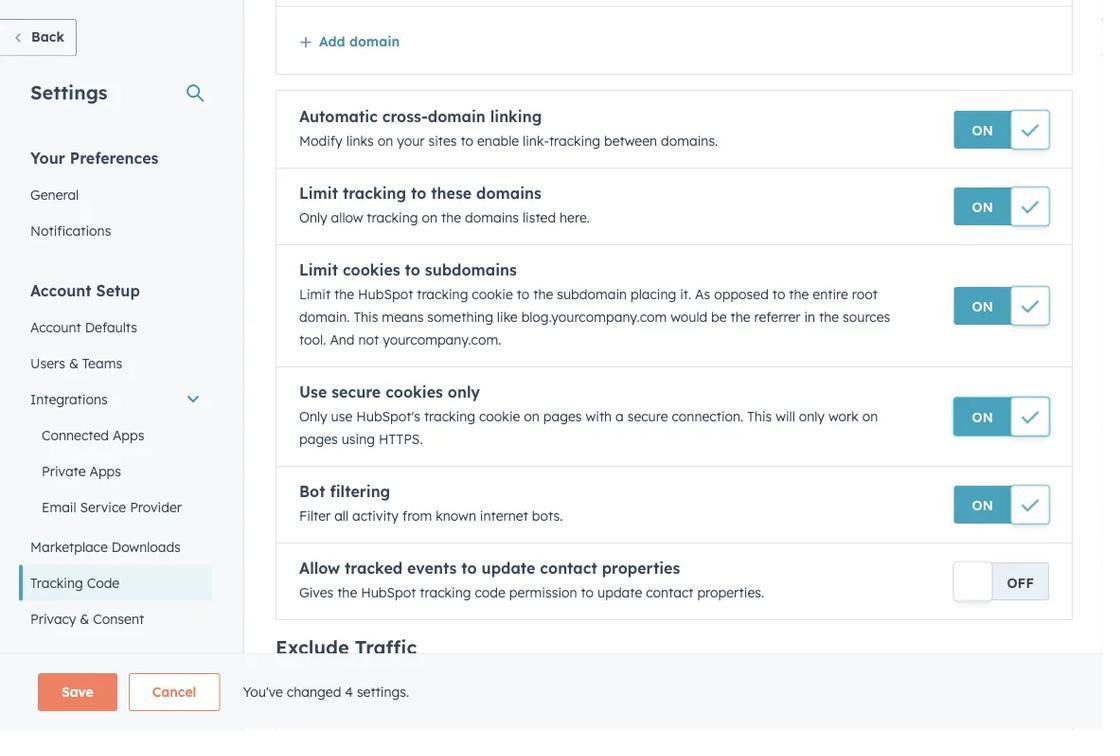 Task type: vqa. For each thing, say whether or not it's contained in the screenshot.


Task type: describe. For each thing, give the bounding box(es) containing it.
connection.
[[672, 409, 744, 425]]

1 vertical spatial domains
[[465, 210, 519, 226]]

the up in
[[789, 286, 809, 303]]

only inside use secure cookies only only use hubspot's tracking cookie on pages with a secure connection. this will only work on pages using https.
[[299, 409, 327, 425]]

to inside automatic cross-domain linking modify links on your sites to enable link-tracking between domains.
[[461, 133, 473, 150]]

0 vertical spatial pages
[[543, 409, 582, 425]]

hubspot's
[[356, 409, 420, 425]]

notifications link
[[19, 213, 212, 249]]

marketplace downloads
[[30, 538, 181, 555]]

this inside use secure cookies only only use hubspot's tracking cookie on pages with a secure connection. this will only work on pages using https.
[[747, 409, 772, 425]]

root
[[852, 286, 878, 303]]

0 horizontal spatial domain
[[349, 33, 400, 50]]

on right work
[[862, 409, 878, 425]]

on for bot filtering
[[972, 497, 993, 514]]

connected apps link
[[19, 417, 212, 453]]

use
[[331, 409, 353, 425]]

0 vertical spatial secure
[[332, 383, 381, 402]]

cross-
[[382, 107, 428, 126]]

to up the like
[[517, 286, 530, 303]]

1 vertical spatial update
[[598, 585, 642, 601]]

back
[[31, 28, 64, 45]]

tracked
[[345, 559, 403, 578]]

cookie for subdomains
[[472, 286, 513, 303]]

settings.
[[357, 684, 409, 700]]

account defaults link
[[19, 309, 212, 345]]

bot filtering filter all activity from known internet bots.
[[299, 482, 563, 525]]

on inside automatic cross-domain linking modify links on your sites to enable link-tracking between domains.
[[377, 133, 393, 150]]

users
[[30, 355, 65, 371]]

allow
[[331, 210, 363, 226]]

0 horizontal spatial update
[[482, 559, 535, 578]]

cookie for only
[[479, 409, 520, 425]]

exclude traffic your ip address 24.21.27.165
[[276, 636, 417, 705]]

ip
[[303, 668, 315, 682]]

links
[[346, 133, 374, 150]]

sources
[[843, 309, 890, 326]]

allow tracked events to update contact properties gives the hubspot tracking code permission to update contact properties.
[[299, 559, 764, 601]]

modify
[[299, 133, 343, 150]]

0 vertical spatial domains
[[476, 184, 541, 203]]

hubspot inside allow tracked events to update contact properties gives the hubspot tracking code permission to update contact properties.
[[361, 585, 416, 601]]

filter
[[299, 508, 331, 525]]

account setup element
[[19, 280, 212, 673]]

exclude
[[276, 636, 349, 659]]

all
[[334, 508, 349, 525]]

gives
[[299, 585, 334, 601]]

on for use secure cookies only
[[972, 409, 993, 426]]

traffic
[[355, 636, 417, 659]]

0 vertical spatial contact
[[540, 559, 597, 578]]

use
[[299, 383, 327, 402]]

known
[[436, 508, 476, 525]]

& for privacy
[[80, 610, 89, 627]]

tracking
[[30, 574, 83, 591]]

events
[[407, 559, 457, 578]]

add
[[319, 33, 345, 50]]

limit cookies to subdomains limit the hubspot tracking cookie to the subdomain placing it. as opposed to the entire root domain. this means something like blog.yourcompany.com would be the referrer in the sources tool. and not yourcompany.com.
[[299, 261, 890, 348]]

activity
[[352, 508, 399, 525]]

linking
[[490, 107, 542, 126]]

the right be
[[731, 309, 751, 326]]

security
[[30, 646, 81, 663]]

bot
[[299, 482, 325, 501]]

from
[[402, 508, 432, 525]]

link-
[[523, 133, 549, 150]]

downloads
[[111, 538, 181, 555]]

4
[[345, 684, 353, 700]]

marketplace
[[30, 538, 108, 555]]

save
[[62, 684, 94, 700]]

domains.
[[661, 133, 718, 150]]

https.
[[379, 431, 423, 448]]

consent
[[93, 610, 144, 627]]

on for limit cookies to subdomains
[[972, 298, 993, 315]]

defaults
[[85, 319, 137, 335]]

a
[[616, 409, 624, 425]]

entire
[[813, 286, 848, 303]]

1 vertical spatial pages
[[299, 431, 338, 448]]

cancel button
[[129, 673, 220, 711]]

24.21.27.165
[[276, 689, 347, 705]]

would
[[671, 309, 707, 326]]

on for automatic cross-domain linking
[[972, 122, 993, 139]]

notifications
[[30, 222, 111, 239]]

tracking up allow
[[343, 184, 406, 203]]

connected
[[42, 427, 109, 443]]

your inside exclude traffic your ip address 24.21.27.165
[[276, 668, 300, 682]]

automatic cross-domain linking modify links on your sites to enable link-tracking between domains.
[[299, 107, 718, 150]]

email
[[42, 499, 76, 515]]

users & teams link
[[19, 345, 212, 381]]

with
[[586, 409, 612, 425]]

marketplace downloads link
[[19, 529, 212, 565]]

account setup
[[30, 281, 140, 300]]

1 horizontal spatial secure
[[627, 409, 668, 425]]

allow
[[299, 559, 340, 578]]

cancel
[[152, 684, 196, 700]]

will
[[776, 409, 795, 425]]

on left with
[[524, 409, 540, 425]]

the inside allow tracked events to update contact properties gives the hubspot tracking code permission to update contact properties.
[[337, 585, 357, 601]]

these
[[431, 184, 472, 203]]

using
[[342, 431, 375, 448]]

on for limit tracking to these domains
[[972, 199, 993, 215]]

privacy & consent
[[30, 610, 144, 627]]

subdomain
[[557, 286, 627, 303]]



Task type: locate. For each thing, give the bounding box(es) containing it.
permission
[[509, 585, 577, 601]]

not
[[358, 332, 379, 348]]

1 horizontal spatial pages
[[543, 409, 582, 425]]

update
[[482, 559, 535, 578], [598, 585, 642, 601]]

this
[[354, 309, 378, 326], [747, 409, 772, 425]]

tracking code
[[30, 574, 120, 591]]

email service provider
[[42, 499, 182, 515]]

on down these
[[422, 210, 437, 226]]

changed
[[287, 684, 341, 700]]

you've changed 4 settings.
[[243, 684, 409, 700]]

update up code
[[482, 559, 535, 578]]

this inside limit cookies to subdomains limit the hubspot tracking cookie to the subdomain placing it. as opposed to the entire root domain. this means something like blog.yourcompany.com would be the referrer in the sources tool. and not yourcompany.com.
[[354, 309, 378, 326]]

1 only from the top
[[299, 210, 327, 226]]

sites
[[428, 133, 457, 150]]

on inside limit tracking to these domains only allow tracking on the domains listed here.
[[422, 210, 437, 226]]

domain up sites
[[428, 107, 486, 126]]

cookies up means
[[343, 261, 400, 280]]

0 horizontal spatial pages
[[299, 431, 338, 448]]

2 on from the top
[[972, 199, 993, 215]]

your
[[397, 133, 425, 150]]

1 vertical spatial apps
[[89, 463, 121, 479]]

to right sites
[[461, 133, 473, 150]]

hubspot down tracked
[[361, 585, 416, 601]]

only
[[448, 383, 480, 402], [799, 409, 825, 425]]

privacy & consent link
[[19, 601, 212, 637]]

in
[[804, 309, 815, 326]]

to right permission
[[581, 585, 594, 601]]

0 horizontal spatial this
[[354, 309, 378, 326]]

1 vertical spatial cookie
[[479, 409, 520, 425]]

0 vertical spatial &
[[69, 355, 79, 371]]

& right 'privacy'
[[80, 610, 89, 627]]

to up means
[[405, 261, 420, 280]]

tracking right hubspot's
[[424, 409, 475, 425]]

1 vertical spatial only
[[299, 409, 327, 425]]

filtering
[[330, 482, 390, 501]]

the left subdomain
[[533, 286, 553, 303]]

cookie inside use secure cookies only only use hubspot's tracking cookie on pages with a secure connection. this will only work on pages using https.
[[479, 409, 520, 425]]

pages down use
[[299, 431, 338, 448]]

private apps
[[42, 463, 121, 479]]

on right links
[[377, 133, 393, 150]]

3 on from the top
[[972, 298, 993, 315]]

1 vertical spatial hubspot
[[361, 585, 416, 601]]

tracking up something at the left
[[417, 286, 468, 303]]

2 limit from the top
[[299, 261, 338, 280]]

1 horizontal spatial update
[[598, 585, 642, 601]]

code
[[475, 585, 506, 601]]

you've
[[243, 684, 283, 700]]

0 vertical spatial this
[[354, 309, 378, 326]]

service
[[80, 499, 126, 515]]

only down use
[[299, 409, 327, 425]]

the right gives
[[337, 585, 357, 601]]

& right users
[[69, 355, 79, 371]]

0 vertical spatial hubspot
[[358, 286, 413, 303]]

only left allow
[[299, 210, 327, 226]]

only down yourcompany.com.
[[448, 383, 480, 402]]

2 account from the top
[[30, 319, 81, 335]]

0 horizontal spatial your
[[30, 148, 65, 167]]

to up referrer
[[772, 286, 785, 303]]

1 vertical spatial domain
[[428, 107, 486, 126]]

1 vertical spatial your
[[276, 668, 300, 682]]

opposed
[[714, 286, 769, 303]]

cookie
[[472, 286, 513, 303], [479, 409, 520, 425]]

contact down properties
[[646, 585, 694, 601]]

domain right add
[[349, 33, 400, 50]]

0 horizontal spatial contact
[[540, 559, 597, 578]]

apps down integrations button
[[113, 427, 144, 443]]

your up general
[[30, 148, 65, 167]]

the up 'domain.'
[[334, 286, 354, 303]]

tracking inside allow tracked events to update contact properties gives the hubspot tracking code permission to update contact properties.
[[420, 585, 471, 601]]

settings
[[30, 80, 107, 104]]

hubspot up means
[[358, 286, 413, 303]]

1 horizontal spatial domain
[[428, 107, 486, 126]]

email service provider link
[[19, 489, 212, 525]]

tracking right allow
[[367, 210, 418, 226]]

domains
[[476, 184, 541, 203], [465, 210, 519, 226]]

properties
[[602, 559, 680, 578]]

integrations
[[30, 391, 108, 407]]

update down properties
[[598, 585, 642, 601]]

off
[[1007, 575, 1034, 591]]

& for users
[[69, 355, 79, 371]]

1 vertical spatial only
[[799, 409, 825, 425]]

as
[[695, 286, 710, 303]]

0 horizontal spatial only
[[448, 383, 480, 402]]

work
[[828, 409, 859, 425]]

to inside limit tracking to these domains only allow tracking on the domains listed here.
[[411, 184, 426, 203]]

like
[[497, 309, 518, 326]]

3 limit from the top
[[299, 286, 331, 303]]

your preferences element
[[19, 147, 212, 249]]

provider
[[130, 499, 182, 515]]

limit inside limit tracking to these domains only allow tracking on the domains listed here.
[[299, 184, 338, 203]]

general
[[30, 186, 79, 203]]

1 on from the top
[[972, 122, 993, 139]]

account up users
[[30, 319, 81, 335]]

privacy
[[30, 610, 76, 627]]

placing
[[631, 286, 676, 303]]

tool.
[[299, 332, 326, 348]]

use secure cookies only only use hubspot's tracking cookie on pages with a secure connection. this will only work on pages using https.
[[299, 383, 878, 448]]

connected apps
[[42, 427, 144, 443]]

account for account defaults
[[30, 319, 81, 335]]

domains down these
[[465, 210, 519, 226]]

tracking
[[549, 133, 600, 150], [343, 184, 406, 203], [367, 210, 418, 226], [417, 286, 468, 303], [424, 409, 475, 425], [420, 585, 471, 601]]

contact
[[540, 559, 597, 578], [646, 585, 694, 601]]

1 horizontal spatial &
[[80, 610, 89, 627]]

1 vertical spatial contact
[[646, 585, 694, 601]]

1 vertical spatial &
[[80, 610, 89, 627]]

0 vertical spatial only
[[299, 210, 327, 226]]

preferences
[[70, 148, 159, 167]]

cookie inside limit cookies to subdomains limit the hubspot tracking cookie to the subdomain placing it. as opposed to the entire root domain. this means something like blog.yourcompany.com would be the referrer in the sources tool. and not yourcompany.com.
[[472, 286, 513, 303]]

subdomains
[[425, 261, 517, 280]]

your left ip
[[276, 668, 300, 682]]

back link
[[0, 19, 77, 56]]

automatic
[[299, 107, 378, 126]]

0 horizontal spatial &
[[69, 355, 79, 371]]

0 vertical spatial only
[[448, 383, 480, 402]]

1 horizontal spatial this
[[747, 409, 772, 425]]

account for account setup
[[30, 281, 91, 300]]

domain inside automatic cross-domain linking modify links on your sites to enable link-tracking between domains.
[[428, 107, 486, 126]]

private
[[42, 463, 86, 479]]

general link
[[19, 177, 212, 213]]

tracking down events
[[420, 585, 471, 601]]

account up account defaults on the top left of page
[[30, 281, 91, 300]]

means
[[382, 309, 424, 326]]

1 vertical spatial this
[[747, 409, 772, 425]]

it.
[[680, 286, 691, 303]]

the inside limit tracking to these domains only allow tracking on the domains listed here.
[[441, 210, 461, 226]]

limit tracking to these domains only allow tracking on the domains listed here.
[[299, 184, 590, 226]]

1 account from the top
[[30, 281, 91, 300]]

pages left with
[[543, 409, 582, 425]]

yourcompany.com.
[[383, 332, 501, 348]]

5 on from the top
[[972, 497, 993, 514]]

be
[[711, 309, 727, 326]]

tracking code link
[[19, 565, 212, 601]]

between
[[604, 133, 657, 150]]

tracking inside automatic cross-domain linking modify links on your sites to enable link-tracking between domains.
[[549, 133, 600, 150]]

tracking left between
[[549, 133, 600, 150]]

the
[[441, 210, 461, 226], [334, 286, 354, 303], [533, 286, 553, 303], [789, 286, 809, 303], [731, 309, 751, 326], [819, 309, 839, 326], [337, 585, 357, 601]]

add domain
[[319, 33, 400, 50]]

only right will at bottom right
[[799, 409, 825, 425]]

add domain button
[[299, 33, 400, 50]]

0 vertical spatial update
[[482, 559, 535, 578]]

listed
[[523, 210, 556, 226]]

1 horizontal spatial contact
[[646, 585, 694, 601]]

bots.
[[532, 508, 563, 525]]

secure right a
[[627, 409, 668, 425]]

hubspot inside limit cookies to subdomains limit the hubspot tracking cookie to the subdomain placing it. as opposed to the entire root domain. this means something like blog.yourcompany.com would be the referrer in the sources tool. and not yourcompany.com.
[[358, 286, 413, 303]]

only inside limit tracking to these domains only allow tracking on the domains listed here.
[[299, 210, 327, 226]]

apps
[[113, 427, 144, 443], [89, 463, 121, 479]]

code
[[87, 574, 120, 591]]

address
[[318, 668, 361, 682]]

this left will at bottom right
[[747, 409, 772, 425]]

0 vertical spatial account
[[30, 281, 91, 300]]

1 limit from the top
[[299, 184, 338, 203]]

1 vertical spatial cookies
[[386, 383, 443, 402]]

cookies inside use secure cookies only only use hubspot's tracking cookie on pages with a secure connection. this will only work on pages using https.
[[386, 383, 443, 402]]

apps up service
[[89, 463, 121, 479]]

apps for private apps
[[89, 463, 121, 479]]

&
[[69, 355, 79, 371], [80, 610, 89, 627]]

1 horizontal spatial only
[[799, 409, 825, 425]]

this up "not"
[[354, 309, 378, 326]]

contact up permission
[[540, 559, 597, 578]]

to left these
[[411, 184, 426, 203]]

0 vertical spatial your
[[30, 148, 65, 167]]

0 vertical spatial domain
[[349, 33, 400, 50]]

secure up use
[[332, 383, 381, 402]]

setup
[[96, 281, 140, 300]]

the right in
[[819, 309, 839, 326]]

tracking inside limit cookies to subdomains limit the hubspot tracking cookie to the subdomain placing it. as opposed to the entire root domain. this means something like blog.yourcompany.com would be the referrer in the sources tool. and not yourcompany.com.
[[417, 286, 468, 303]]

blog.yourcompany.com
[[521, 309, 667, 326]]

0 vertical spatial cookie
[[472, 286, 513, 303]]

0 vertical spatial limit
[[299, 184, 338, 203]]

cookies up hubspot's
[[386, 383, 443, 402]]

cookies
[[343, 261, 400, 280], [386, 383, 443, 402]]

account
[[30, 281, 91, 300], [30, 319, 81, 335]]

2 only from the top
[[299, 409, 327, 425]]

2 vertical spatial limit
[[299, 286, 331, 303]]

teams
[[82, 355, 122, 371]]

domains up 'listed'
[[476, 184, 541, 203]]

your preferences
[[30, 148, 159, 167]]

limit for limit tracking to these domains
[[299, 184, 338, 203]]

limit for limit cookies to subdomains
[[299, 261, 338, 280]]

1 vertical spatial limit
[[299, 261, 338, 280]]

the down these
[[441, 210, 461, 226]]

0 horizontal spatial secure
[[332, 383, 381, 402]]

here.
[[560, 210, 590, 226]]

account defaults
[[30, 319, 137, 335]]

your
[[30, 148, 65, 167], [276, 668, 300, 682]]

4 on from the top
[[972, 409, 993, 426]]

1 vertical spatial secure
[[627, 409, 668, 425]]

cookies inside limit cookies to subdomains limit the hubspot tracking cookie to the subdomain placing it. as opposed to the entire root domain. this means something like blog.yourcompany.com would be the referrer in the sources tool. and not yourcompany.com.
[[343, 261, 400, 280]]

hubspot
[[358, 286, 413, 303], [361, 585, 416, 601]]

apps for connected apps
[[113, 427, 144, 443]]

private apps link
[[19, 453, 212, 489]]

0 vertical spatial apps
[[113, 427, 144, 443]]

users & teams
[[30, 355, 122, 371]]

tracking inside use secure cookies only only use hubspot's tracking cookie on pages with a secure connection. this will only work on pages using https.
[[424, 409, 475, 425]]

0 vertical spatial cookies
[[343, 261, 400, 280]]

1 horizontal spatial your
[[276, 668, 300, 682]]

to up code
[[461, 559, 477, 578]]

1 vertical spatial account
[[30, 319, 81, 335]]



